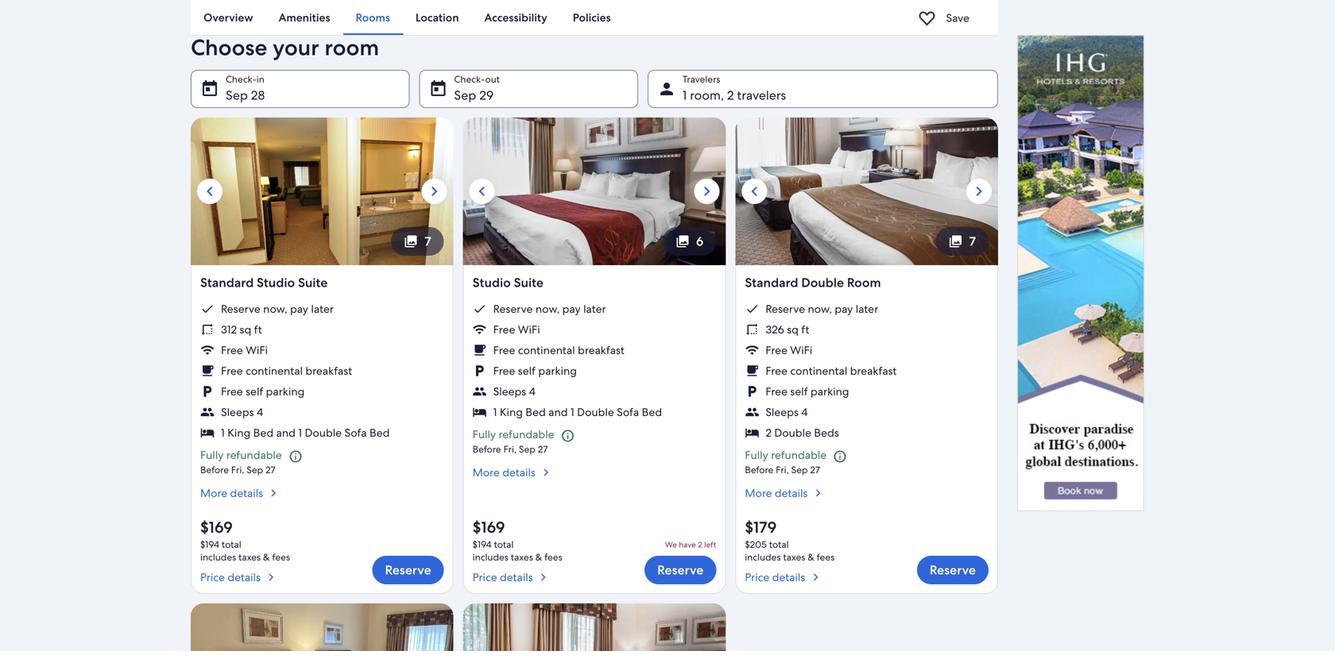 Task type: vqa. For each thing, say whether or not it's contained in the screenshot.
Communication Center icon on the right top
no



Task type: locate. For each thing, give the bounding box(es) containing it.
2 horizontal spatial total
[[769, 539, 789, 551]]

0 horizontal spatial sleeps 4 list item
[[200, 406, 444, 420]]

1 total from the left
[[222, 539, 241, 551]]

free wifi list item
[[473, 323, 716, 337], [200, 344, 444, 358], [745, 344, 989, 358]]

27 for suite
[[538, 443, 548, 456]]

reserve button for $179
[[917, 556, 989, 585]]

0 horizontal spatial free self parking list item
[[200, 385, 444, 399]]

0 horizontal spatial &
[[263, 552, 270, 564]]

breakfast
[[578, 344, 625, 358], [306, 364, 352, 379], [850, 364, 897, 379]]

2 horizontal spatial free wifi
[[766, 344, 813, 358]]

3 now, from the left
[[808, 302, 832, 317]]

price details for double
[[745, 571, 805, 585]]

amenities link
[[266, 0, 343, 35]]

price details for studio
[[200, 571, 261, 585]]

0 horizontal spatial more details button
[[200, 486, 444, 501]]

1 vertical spatial sofa
[[345, 426, 367, 441]]

free continental breakfast
[[493, 344, 625, 358], [221, 364, 352, 379], [766, 364, 897, 379]]

2 horizontal spatial more
[[745, 486, 772, 501]]

3 fees from the left
[[817, 552, 835, 564]]

0 vertical spatial sofa
[[617, 406, 639, 420]]

1 vertical spatial 1 king bed and 1 double sofa bed
[[221, 426, 390, 441]]

4
[[529, 385, 536, 399], [257, 406, 263, 420], [802, 406, 808, 420]]

list for studio suite
[[473, 302, 716, 420]]

0 vertical spatial 2
[[727, 87, 734, 104]]

reserve
[[221, 302, 261, 317], [493, 302, 533, 317], [766, 302, 805, 317], [385, 562, 431, 579], [658, 562, 704, 579], [930, 562, 976, 579]]

1 standard from the left
[[200, 275, 254, 291]]

fees for double
[[817, 552, 835, 564]]

price for standard studio suite
[[200, 571, 225, 585]]

before fri, sep 27 for suite
[[473, 443, 548, 456]]

deluxe studio suite | pillowtop beds, desk, laptop workspace, blackout drapes image
[[463, 604, 726, 652]]

taxes
[[239, 552, 261, 564], [511, 552, 533, 564], [783, 552, 806, 564]]

4 for $179
[[802, 406, 808, 420]]

0 horizontal spatial price details button
[[200, 564, 290, 585]]

free wifi
[[493, 323, 540, 337], [221, 344, 268, 358], [766, 344, 813, 358]]

1 horizontal spatial taxes
[[511, 552, 533, 564]]

2 horizontal spatial sleeps 4 list item
[[745, 406, 989, 420]]

accessibility
[[485, 10, 548, 25]]

7 right the show all 7 images for standard studio suite
[[425, 233, 431, 250]]

total for suite
[[494, 539, 514, 551]]

$194
[[200, 539, 219, 551], [473, 539, 492, 551]]

1 horizontal spatial sofa
[[617, 406, 639, 420]]

2 now, from the left
[[536, 302, 560, 317]]

2 show previous image image from the left
[[473, 182, 492, 201]]

wifi
[[518, 323, 540, 337], [246, 344, 268, 358], [791, 344, 813, 358]]

1 show next image image from the left
[[425, 182, 444, 201]]

2 & from the left
[[536, 552, 542, 564]]

pillowtop beds, desk, laptop workspace, blackout drapes image
[[191, 118, 454, 266], [463, 118, 726, 266]]

1 show previous image image from the left
[[200, 182, 219, 201]]

2 ft from the left
[[802, 323, 810, 337]]

1 suite from the left
[[298, 275, 328, 291]]

list containing overview
[[191, 0, 998, 35]]

1 horizontal spatial pillowtop beds, desk, laptop workspace, blackout drapes image
[[463, 118, 726, 266]]

show previous image image for standard studio suite
[[200, 182, 219, 201]]

3 pay from the left
[[835, 302, 853, 317]]

standard double room
[[745, 275, 881, 292]]

1 pay from the left
[[290, 302, 308, 317]]

3 show next image image from the left
[[970, 182, 989, 201]]

choose your room
[[191, 33, 379, 62]]

1 later from the left
[[311, 302, 334, 317]]

$169 for standard
[[200, 517, 233, 538]]

ft
[[254, 323, 262, 337], [802, 323, 810, 337]]

continental
[[518, 344, 575, 358], [246, 364, 303, 379], [791, 364, 848, 379]]

before fri, sep 27
[[473, 443, 548, 456], [200, 464, 276, 476], [745, 464, 820, 476]]

2 $169 $194 total includes taxes & fees from the left
[[473, 517, 563, 564]]

price details button for double
[[745, 564, 835, 585]]

0 horizontal spatial free wifi
[[221, 344, 268, 358]]

3 later from the left
[[856, 302, 879, 317]]

2 left beds
[[766, 426, 772, 441]]

fully refundable button
[[473, 428, 582, 443], [200, 448, 309, 464], [745, 449, 854, 464]]

sofa for the rightmost 1 king bed and 1 double sofa bed list item
[[617, 406, 639, 420]]

0 horizontal spatial and
[[276, 426, 296, 441]]

policies link
[[560, 0, 624, 35]]

amenities
[[279, 10, 330, 25]]

2 taxes from the left
[[511, 552, 533, 564]]

accessibility link
[[472, 0, 560, 35]]

medium image
[[539, 466, 553, 480], [266, 486, 281, 501], [811, 486, 825, 501], [264, 571, 278, 585], [536, 571, 551, 585]]

2 studio from the left
[[473, 275, 511, 291]]

2 reserve now, pay later from the left
[[493, 302, 606, 317]]

sq
[[240, 323, 251, 337], [787, 323, 799, 337]]

continental down the 326 sq ft
[[791, 364, 848, 379]]

fees
[[272, 552, 290, 564], [545, 552, 563, 564], [817, 552, 835, 564]]

more details for studio
[[200, 486, 263, 501]]

sleeps for $179
[[766, 406, 799, 420]]

sleeps 4
[[493, 385, 536, 399], [221, 406, 263, 420], [766, 406, 808, 420]]

3 includes from the left
[[745, 552, 781, 564]]

continental down studio suite
[[518, 344, 575, 358]]

1 king bed and 1 double sofa bed list item
[[473, 406, 716, 420], [200, 426, 444, 441]]

2 horizontal spatial now,
[[808, 302, 832, 317]]

wifi down '312 sq ft'
[[246, 344, 268, 358]]

7 button
[[391, 228, 444, 256], [936, 228, 989, 256]]

parking
[[538, 364, 577, 379], [266, 385, 305, 399], [811, 385, 849, 399]]

1 horizontal spatial fully refundable
[[473, 428, 554, 442]]

includes inside $179 $205 total includes taxes & fees
[[745, 552, 781, 564]]

1 $169 from the left
[[200, 517, 233, 538]]

1 reserve now, pay later from the left
[[221, 302, 334, 317]]

2 horizontal spatial sleeps 4
[[766, 406, 808, 420]]

later for standard double room
[[856, 302, 879, 317]]

free self parking for $179
[[766, 385, 849, 399]]

2 $169 from the left
[[473, 517, 505, 538]]

list
[[191, 0, 998, 35], [200, 302, 444, 441], [473, 302, 716, 420], [745, 302, 989, 441]]

self
[[518, 364, 536, 379], [246, 385, 263, 399], [791, 385, 808, 399]]

price details button
[[200, 564, 290, 585], [473, 564, 563, 585], [745, 564, 835, 585]]

2 horizontal spatial parking
[[811, 385, 849, 399]]

free continental breakfast list item for $179
[[745, 364, 989, 379]]

1 price details button from the left
[[200, 564, 290, 585]]

rooms link
[[343, 0, 403, 35]]

reserve now, pay later down studio suite
[[493, 302, 606, 317]]

wifi down studio suite
[[518, 323, 540, 337]]

2 horizontal spatial &
[[808, 552, 815, 564]]

wifi for $169
[[246, 344, 268, 358]]

free continental breakfast list item
[[473, 344, 716, 358], [200, 364, 444, 379], [745, 364, 989, 379]]

1 horizontal spatial free continental breakfast list item
[[473, 344, 716, 358]]

2 fees from the left
[[545, 552, 563, 564]]

2 horizontal spatial breakfast
[[850, 364, 897, 379]]

2 total from the left
[[494, 539, 514, 551]]

free continental breakfast for $179
[[766, 364, 897, 379]]

3 total from the left
[[769, 539, 789, 551]]

list for standard studio suite
[[200, 302, 444, 441]]

free
[[493, 323, 515, 337], [221, 344, 243, 358], [493, 344, 515, 358], [766, 344, 788, 358], [221, 364, 243, 379], [493, 364, 515, 379], [766, 364, 788, 379], [221, 385, 243, 399], [766, 385, 788, 399]]

1 & from the left
[[263, 552, 270, 564]]

3 price from the left
[[745, 571, 770, 585]]

show next image image for suite
[[425, 182, 444, 201]]

1 horizontal spatial fees
[[545, 552, 563, 564]]

reserve now, pay later list item
[[200, 302, 444, 317], [473, 302, 716, 317], [745, 302, 989, 317]]

total inside $179 $205 total includes taxes & fees
[[769, 539, 789, 551]]

2 reserve button from the left
[[645, 556, 716, 585]]

2 horizontal spatial includes
[[745, 552, 781, 564]]

0 horizontal spatial continental
[[246, 364, 303, 379]]

1 now, from the left
[[263, 302, 287, 317]]

2 price details button from the left
[[473, 564, 563, 585]]

2 pay from the left
[[563, 302, 581, 317]]

1 sq from the left
[[240, 323, 251, 337]]

pay for suite
[[563, 302, 581, 317]]

1 horizontal spatial total
[[494, 539, 514, 551]]

326 sq ft list item
[[745, 323, 989, 337]]

show all 6 images for studio suite image
[[676, 235, 690, 249]]

standard
[[200, 275, 254, 291], [745, 275, 799, 292]]

1 horizontal spatial sq
[[787, 323, 799, 337]]

fri,
[[504, 443, 517, 456], [231, 464, 244, 476], [776, 464, 789, 476]]

1 $169 $194 total includes taxes & fees from the left
[[200, 517, 290, 564]]

1 horizontal spatial 1 king bed and 1 double sofa bed
[[493, 406, 662, 420]]

3 show previous image image from the left
[[745, 182, 764, 201]]

0 horizontal spatial free continental breakfast list item
[[200, 364, 444, 379]]

3 reserve now, pay later from the left
[[766, 302, 879, 317]]

reserve now, pay later down standard studio suite
[[221, 302, 334, 317]]

before
[[473, 443, 501, 456], [200, 464, 229, 476], [745, 464, 774, 476]]

4 for $169
[[257, 406, 263, 420]]

show previous image image
[[200, 182, 219, 201], [473, 182, 492, 201], [745, 182, 764, 201]]

reserve now, pay later down standard double room
[[766, 302, 879, 317]]

sofa
[[617, 406, 639, 420], [345, 426, 367, 441]]

2 show next image image from the left
[[697, 182, 716, 201]]

location link
[[403, 0, 472, 35]]

reserve now, pay later
[[221, 302, 334, 317], [493, 302, 606, 317], [766, 302, 879, 317]]

$179
[[745, 517, 777, 538]]

fully
[[473, 428, 496, 442], [200, 448, 224, 463], [745, 449, 769, 463]]

total for studio
[[222, 539, 241, 551]]

2 horizontal spatial free wifi list item
[[745, 344, 989, 358]]

breakfast for $179
[[850, 364, 897, 379]]

total
[[222, 539, 241, 551], [494, 539, 514, 551], [769, 539, 789, 551]]

3 & from the left
[[808, 552, 815, 564]]

free self parking list item
[[473, 364, 716, 379], [200, 385, 444, 399], [745, 385, 989, 399]]

0 horizontal spatial 1 king bed and 1 double sofa bed list item
[[200, 426, 444, 441]]

1 reserve now, pay later list item from the left
[[200, 302, 444, 317]]

0 horizontal spatial pay
[[290, 302, 308, 317]]

later
[[311, 302, 334, 317], [584, 302, 606, 317], [856, 302, 879, 317]]

2 price details from the left
[[473, 571, 533, 585]]

2 later from the left
[[584, 302, 606, 317]]

0 horizontal spatial more
[[200, 486, 227, 501]]

reserve button
[[372, 556, 444, 585], [645, 556, 716, 585], [917, 556, 989, 585]]

2 horizontal spatial refundable
[[771, 449, 827, 463]]

2 includes from the left
[[473, 552, 509, 564]]

price for standard double room
[[745, 571, 770, 585]]

1 price from the left
[[200, 571, 225, 585]]

2 suite from the left
[[514, 275, 544, 291]]

total for double
[[769, 539, 789, 551]]

ft right 326
[[802, 323, 810, 337]]

have
[[679, 540, 696, 550]]

0 horizontal spatial sleeps 4
[[221, 406, 263, 420]]

more for standard double room
[[745, 486, 772, 501]]

312
[[221, 323, 237, 337]]

double
[[802, 275, 844, 292], [577, 406, 614, 420], [305, 426, 342, 441], [775, 426, 812, 441]]

0 vertical spatial and
[[549, 406, 568, 420]]

fully refundable
[[473, 428, 554, 442], [200, 448, 282, 463], [745, 449, 827, 463]]

1 vertical spatial 2
[[766, 426, 772, 441]]

now, for studio
[[263, 302, 287, 317]]

list for standard double room
[[745, 302, 989, 441]]

0 horizontal spatial fees
[[272, 552, 290, 564]]

2 horizontal spatial later
[[856, 302, 879, 317]]

sep 28 button
[[191, 70, 410, 108]]

1 king bed and 1 double sofa bed
[[493, 406, 662, 420], [221, 426, 390, 441]]

includes for studio suite
[[473, 552, 509, 564]]

pay for studio
[[290, 302, 308, 317]]

7
[[425, 233, 431, 250], [969, 233, 976, 250]]

1 7 button from the left
[[391, 228, 444, 256]]

2 standard from the left
[[745, 275, 799, 292]]

0 horizontal spatial price
[[200, 571, 225, 585]]

details
[[503, 466, 536, 480], [230, 486, 263, 501], [775, 486, 808, 501], [228, 571, 261, 585], [500, 571, 533, 585], [772, 571, 805, 585]]

2 horizontal spatial 27
[[810, 464, 820, 476]]

2 $194 from the left
[[473, 539, 492, 551]]

save
[[946, 11, 970, 25]]

312 sq ft list item
[[200, 323, 444, 337]]

2 horizontal spatial before
[[745, 464, 774, 476]]

0 horizontal spatial 7 button
[[391, 228, 444, 256]]

2 horizontal spatial free continental breakfast list item
[[745, 364, 989, 379]]

and
[[549, 406, 568, 420], [276, 426, 296, 441]]

0 horizontal spatial sofa
[[345, 426, 367, 441]]

1 horizontal spatial free self parking
[[493, 364, 577, 379]]

room
[[325, 33, 379, 62]]

now,
[[263, 302, 287, 317], [536, 302, 560, 317], [808, 302, 832, 317]]

taxes inside $179 $205 total includes taxes & fees
[[783, 552, 806, 564]]

1 taxes from the left
[[239, 552, 261, 564]]

travelers
[[737, 87, 786, 104]]

sq right '312'
[[240, 323, 251, 337]]

price
[[200, 571, 225, 585], [473, 571, 497, 585], [745, 571, 770, 585]]

1 horizontal spatial 27
[[538, 443, 548, 456]]

fully for studio suite
[[473, 428, 496, 442]]

2 7 button from the left
[[936, 228, 989, 256]]

sep for standard studio suite
[[247, 464, 263, 476]]

0 horizontal spatial show next image image
[[425, 182, 444, 201]]

1 fees from the left
[[272, 552, 290, 564]]

1 horizontal spatial fully refundable button
[[473, 428, 582, 443]]

taxes for studio
[[239, 552, 261, 564]]

medium image for suite
[[539, 466, 553, 480]]

more
[[473, 466, 500, 480], [200, 486, 227, 501], [745, 486, 772, 501]]

0 horizontal spatial free wifi list item
[[200, 344, 444, 358]]

1 reserve button from the left
[[372, 556, 444, 585]]

now, down studio suite
[[536, 302, 560, 317]]

free self parking list item for $169
[[200, 385, 444, 399]]

before fri, sep 27 for studio
[[200, 464, 276, 476]]

king for the rightmost 1 king bed and 1 double sofa bed list item
[[500, 406, 523, 420]]

standard up '312'
[[200, 275, 254, 291]]

medium image for double
[[811, 486, 825, 501]]

king
[[500, 406, 523, 420], [228, 426, 251, 441]]

now, for suite
[[536, 302, 560, 317]]

refundable for studio
[[226, 448, 282, 463]]

overview link
[[191, 0, 266, 35]]

free self parking
[[493, 364, 577, 379], [221, 385, 305, 399], [766, 385, 849, 399]]

sleeps
[[493, 385, 526, 399], [221, 406, 254, 420], [766, 406, 799, 420]]

sleeps 4 list item
[[473, 385, 716, 399], [200, 406, 444, 420], [745, 406, 989, 420]]

1 horizontal spatial reserve now, pay later list item
[[473, 302, 716, 317]]

2 horizontal spatial before fri, sep 27
[[745, 464, 820, 476]]

& for suite
[[536, 552, 542, 564]]

free wifi list item for $179
[[745, 344, 989, 358]]

2 horizontal spatial self
[[791, 385, 808, 399]]

free continental breakfast for $169
[[221, 364, 352, 379]]

1 horizontal spatial $169 $194 total includes taxes & fees
[[473, 517, 563, 564]]

0 horizontal spatial 27
[[266, 464, 276, 476]]

2 horizontal spatial price details
[[745, 571, 805, 585]]

show all 7 images for standard studio suite image
[[404, 235, 418, 249]]

2 price from the left
[[473, 571, 497, 585]]

1 price details from the left
[[200, 571, 261, 585]]

2 horizontal spatial more details button
[[745, 486, 989, 501]]

0 horizontal spatial wifi
[[246, 344, 268, 358]]

price details button for suite
[[473, 564, 563, 585]]

wifi down the 326 sq ft
[[791, 344, 813, 358]]

1 horizontal spatial free wifi list item
[[473, 323, 716, 337]]

2 horizontal spatial 4
[[802, 406, 808, 420]]

1 studio from the left
[[257, 275, 295, 291]]

0 horizontal spatial $194
[[200, 539, 219, 551]]

1 7 from the left
[[425, 233, 431, 250]]

27
[[538, 443, 548, 456], [266, 464, 276, 476], [810, 464, 820, 476]]

1 horizontal spatial reserve now, pay later
[[493, 302, 606, 317]]

parking for $179
[[811, 385, 849, 399]]

1 horizontal spatial pay
[[563, 302, 581, 317]]

before for standard studio suite
[[200, 464, 229, 476]]

free wifi down '312 sq ft'
[[221, 344, 268, 358]]

studio suite
[[473, 275, 544, 291]]

2 horizontal spatial taxes
[[783, 552, 806, 564]]

1 horizontal spatial before
[[473, 443, 501, 456]]

$194 for studio suite
[[473, 539, 492, 551]]

2 horizontal spatial reserve now, pay later list item
[[745, 302, 989, 317]]

refundable
[[499, 428, 554, 442], [226, 448, 282, 463], [771, 449, 827, 463]]

show next image image
[[425, 182, 444, 201], [697, 182, 716, 201], [970, 182, 989, 201]]

2 right room,
[[727, 87, 734, 104]]

1
[[683, 87, 687, 104], [493, 406, 497, 420], [571, 406, 575, 420], [221, 426, 225, 441], [298, 426, 302, 441]]

sleeps 4 for $169
[[221, 406, 263, 420]]

continental down '312 sq ft'
[[246, 364, 303, 379]]

1 horizontal spatial 7 button
[[936, 228, 989, 256]]

fees for studio
[[272, 552, 290, 564]]

1 horizontal spatial reserve button
[[645, 556, 716, 585]]

1 ft from the left
[[254, 323, 262, 337]]

1 horizontal spatial includes
[[473, 552, 509, 564]]

1 horizontal spatial price
[[473, 571, 497, 585]]

sep 29 button
[[419, 70, 638, 108]]

2 horizontal spatial free continental breakfast
[[766, 364, 897, 379]]

$205
[[745, 539, 767, 551]]

3 taxes from the left
[[783, 552, 806, 564]]

3 price details button from the left
[[745, 564, 835, 585]]

3 reserve button from the left
[[917, 556, 989, 585]]

& inside $179 $205 total includes taxes & fees
[[808, 552, 815, 564]]

sleeps for $169
[[221, 406, 254, 420]]

0 horizontal spatial $169
[[200, 517, 233, 538]]

2 horizontal spatial show next image image
[[970, 182, 989, 201]]

pay
[[290, 302, 308, 317], [563, 302, 581, 317], [835, 302, 853, 317]]

fees inside $179 $205 total includes taxes & fees
[[817, 552, 835, 564]]

sep
[[226, 87, 248, 104], [454, 87, 476, 104], [519, 443, 536, 456], [247, 464, 263, 476], [791, 464, 808, 476]]

2
[[727, 87, 734, 104], [766, 426, 772, 441], [698, 540, 702, 550]]

2 horizontal spatial price details button
[[745, 564, 835, 585]]

2 horizontal spatial sleeps
[[766, 406, 799, 420]]

0 horizontal spatial fully refundable
[[200, 448, 282, 463]]

more details
[[473, 466, 536, 480], [200, 486, 263, 501], [745, 486, 808, 501]]

0 horizontal spatial free self parking
[[221, 385, 305, 399]]

2 reserve now, pay later list item from the left
[[473, 302, 716, 317]]

0 horizontal spatial studio
[[257, 275, 295, 291]]

&
[[263, 552, 270, 564], [536, 552, 542, 564], [808, 552, 815, 564]]

includes
[[200, 552, 236, 564], [473, 552, 509, 564], [745, 552, 781, 564]]

$169
[[200, 517, 233, 538], [473, 517, 505, 538]]

1 $194 from the left
[[200, 539, 219, 551]]

standard up 326
[[745, 275, 799, 292]]

breakfast for $169
[[306, 364, 352, 379]]

3 reserve now, pay later list item from the left
[[745, 302, 989, 317]]

fri, for studio
[[231, 464, 244, 476]]

1 horizontal spatial show next image image
[[697, 182, 716, 201]]

ft right '312'
[[254, 323, 262, 337]]

1 room, 2 travelers button
[[648, 70, 998, 108]]

1 horizontal spatial before fri, sep 27
[[473, 443, 548, 456]]

price details
[[200, 571, 261, 585], [473, 571, 533, 585], [745, 571, 805, 585]]

more details for double
[[745, 486, 808, 501]]

free continental breakfast list item for $169
[[200, 364, 444, 379]]

2 sq from the left
[[787, 323, 799, 337]]

now, down standard double room
[[808, 302, 832, 317]]

now, down standard studio suite
[[263, 302, 287, 317]]

0 horizontal spatial reserve now, pay later list item
[[200, 302, 444, 317]]

1 includes from the left
[[200, 552, 236, 564]]

1 horizontal spatial suite
[[514, 275, 544, 291]]

0 horizontal spatial reserve now, pay later
[[221, 302, 334, 317]]

0 horizontal spatial fri,
[[231, 464, 244, 476]]

bed
[[526, 406, 546, 420], [642, 406, 662, 420], [253, 426, 274, 441], [370, 426, 390, 441]]

sep for standard double room
[[791, 464, 808, 476]]

1 vertical spatial and
[[276, 426, 296, 441]]

sq right 326
[[787, 323, 799, 337]]

1 horizontal spatial 2
[[727, 87, 734, 104]]

fully refundable button for double
[[745, 449, 854, 464]]

2 horizontal spatial continental
[[791, 364, 848, 379]]

includes for standard studio suite
[[200, 552, 236, 564]]

reserve now, pay later list item for studio suite
[[473, 302, 716, 317]]

free wifi for $179
[[766, 344, 813, 358]]

taxes for suite
[[511, 552, 533, 564]]

3 price details from the left
[[745, 571, 805, 585]]

2 pillowtop beds, desk, laptop workspace, blackout drapes image from the left
[[463, 118, 726, 266]]

2 left the left
[[698, 540, 702, 550]]

self for $169
[[246, 385, 263, 399]]

studio
[[257, 275, 295, 291], [473, 275, 511, 291]]

2 inside button
[[727, 87, 734, 104]]

2 7 from the left
[[969, 233, 976, 250]]

free wifi down studio suite
[[493, 323, 540, 337]]

1 pillowtop beds, desk, laptop workspace, blackout drapes image from the left
[[191, 118, 454, 266]]

0 horizontal spatial show previous image image
[[200, 182, 219, 201]]

2 horizontal spatial more details
[[745, 486, 808, 501]]

2 horizontal spatial fri,
[[776, 464, 789, 476]]

7 right the show all 7 images for standard double room
[[969, 233, 976, 250]]

free wifi down the 326 sq ft
[[766, 344, 813, 358]]



Task type: describe. For each thing, give the bounding box(es) containing it.
overview
[[204, 10, 253, 25]]

& for double
[[808, 552, 815, 564]]

standard for $169
[[200, 275, 254, 291]]

1 horizontal spatial sleeps 4
[[493, 385, 536, 399]]

ft for $169
[[254, 323, 262, 337]]

policies
[[573, 10, 611, 25]]

your
[[273, 33, 319, 62]]

29
[[480, 87, 494, 104]]

and for the rightmost 1 king bed and 1 double sofa bed list item
[[549, 406, 568, 420]]

$194 for standard studio suite
[[200, 539, 219, 551]]

free wifi for $169
[[221, 344, 268, 358]]

includes for standard double room
[[745, 552, 781, 564]]

sleeps 4 for $179
[[766, 406, 808, 420]]

sq for $169
[[240, 323, 251, 337]]

6
[[696, 233, 704, 250]]

0 horizontal spatial 1 king bed and 1 double sofa bed
[[221, 426, 390, 441]]

left
[[704, 540, 716, 550]]

refundable for suite
[[499, 428, 554, 442]]

more details button for studio suite
[[473, 466, 716, 480]]

1 vertical spatial 1 king bed and 1 double sofa bed list item
[[200, 426, 444, 441]]

more details button for standard studio suite
[[200, 486, 444, 501]]

price details button for studio
[[200, 564, 290, 585]]

standard studio suite
[[200, 275, 328, 291]]

room
[[847, 275, 881, 292]]

7 button for $179
[[936, 228, 989, 256]]

reserve now, pay later list item for standard double room
[[745, 302, 989, 317]]

and for 1 king bed and 1 double sofa bed list item to the bottom
[[276, 426, 296, 441]]

self for $179
[[791, 385, 808, 399]]

sep 28
[[226, 87, 265, 104]]

show all 7 images for standard double room image
[[949, 235, 963, 249]]

more for standard studio suite
[[200, 486, 227, 501]]

sleeps 4 list item for $179
[[745, 406, 989, 420]]

we have 2 left
[[665, 540, 716, 550]]

1 horizontal spatial 4
[[529, 385, 536, 399]]

before for standard double room
[[745, 464, 774, 476]]

7 button for $169
[[391, 228, 444, 256]]

1 inside button
[[683, 87, 687, 104]]

continental for $169
[[246, 364, 303, 379]]

show next image image for room
[[970, 182, 989, 201]]

27 for double
[[810, 464, 820, 476]]

price for studio suite
[[473, 571, 497, 585]]

pillowtop beds, desk, laptop workspace, blackout drapes image for studio suite
[[463, 118, 726, 266]]

28
[[251, 87, 265, 104]]

location
[[416, 10, 459, 25]]

1 room, 2 travelers
[[683, 87, 786, 104]]

2 double beds
[[766, 426, 839, 441]]

1 horizontal spatial 1 king bed and 1 double sofa bed list item
[[473, 406, 716, 420]]

$179 $205 total includes taxes & fees
[[745, 517, 835, 564]]

ft for $179
[[802, 323, 810, 337]]

fully refundable button for studio
[[200, 448, 309, 464]]

fees for suite
[[545, 552, 563, 564]]

choose
[[191, 33, 267, 62]]

2 inside list
[[766, 426, 772, 441]]

sofa for 1 king bed and 1 double sofa bed list item to the bottom
[[345, 426, 367, 441]]

reserve now, pay later for suite
[[493, 302, 606, 317]]

1 horizontal spatial continental
[[518, 344, 575, 358]]

6 button
[[663, 228, 716, 256]]

7 for $179
[[969, 233, 976, 250]]

before fri, sep 27 for double
[[745, 464, 820, 476]]

reserve now, pay later for double
[[766, 302, 879, 317]]

refundable for double
[[771, 449, 827, 463]]

later for studio suite
[[584, 302, 606, 317]]

$169 $194 total includes taxes & fees for studio
[[473, 517, 563, 564]]

1 horizontal spatial self
[[518, 364, 536, 379]]

beds
[[814, 426, 839, 441]]

pay for double
[[835, 302, 853, 317]]

1 horizontal spatial sleeps
[[493, 385, 526, 399]]

wifi for $179
[[791, 344, 813, 358]]

2 for left
[[698, 540, 702, 550]]

sep for studio suite
[[519, 443, 536, 456]]

free wifi list item for $169
[[200, 344, 444, 358]]

room,
[[690, 87, 724, 104]]

we
[[665, 540, 677, 550]]

sep 29
[[454, 87, 494, 104]]

reserve now, pay later list item for standard studio suite
[[200, 302, 444, 317]]

$169 for studio
[[473, 517, 505, 538]]

before for studio suite
[[473, 443, 501, 456]]

show previous image image for studio suite
[[473, 182, 492, 201]]

pillowtop beds, desk, laptop workspace, blackout drapes image for standard studio suite
[[191, 118, 454, 266]]

fully refundable for suite
[[473, 428, 554, 442]]

Save property to a trip checkbox
[[915, 5, 940, 31]]

0 vertical spatial 1 king bed and 1 double sofa bed
[[493, 406, 662, 420]]

2 double beds list item
[[745, 426, 989, 441]]

$169 $194 total includes taxes & fees for standard
[[200, 517, 290, 564]]

1 horizontal spatial sleeps 4 list item
[[473, 385, 716, 399]]

double room | pillowtop beds, desk, laptop workspace, blackout drapes image
[[191, 604, 454, 652]]

326
[[766, 323, 784, 337]]

fully refundable button for suite
[[473, 428, 582, 443]]

1 horizontal spatial wifi
[[518, 323, 540, 337]]

king for 1 king bed and 1 double sofa bed list item to the bottom
[[228, 426, 251, 441]]

1 horizontal spatial free self parking list item
[[473, 364, 716, 379]]

1 horizontal spatial breakfast
[[578, 344, 625, 358]]

312 sq ft
[[221, 323, 262, 337]]

fully refundable for studio
[[200, 448, 282, 463]]

medium image for studio
[[266, 486, 281, 501]]

later for standard studio suite
[[311, 302, 334, 317]]

sleeps 4 list item for $169
[[200, 406, 444, 420]]

fully refundable for double
[[745, 449, 827, 463]]

1 horizontal spatial free continental breakfast
[[493, 344, 625, 358]]

reserve button for $169
[[372, 556, 444, 585]]

price details for suite
[[473, 571, 533, 585]]

sq for $179
[[787, 323, 799, 337]]

more for studio suite
[[473, 466, 500, 480]]

326 sq ft
[[766, 323, 810, 337]]

fri, for suite
[[504, 443, 517, 456]]

1 horizontal spatial parking
[[538, 364, 577, 379]]

rooms
[[356, 10, 390, 25]]

standard for $179
[[745, 275, 799, 292]]

standard double room | pillowtop beds, desk, laptop workspace, blackout drapes image
[[736, 118, 998, 266]]

fully for standard studio suite
[[200, 448, 224, 463]]

parking for $169
[[266, 385, 305, 399]]

medium image
[[809, 571, 823, 585]]

7 for $169
[[425, 233, 431, 250]]

1 horizontal spatial free wifi
[[493, 323, 540, 337]]

27 for studio
[[266, 464, 276, 476]]



